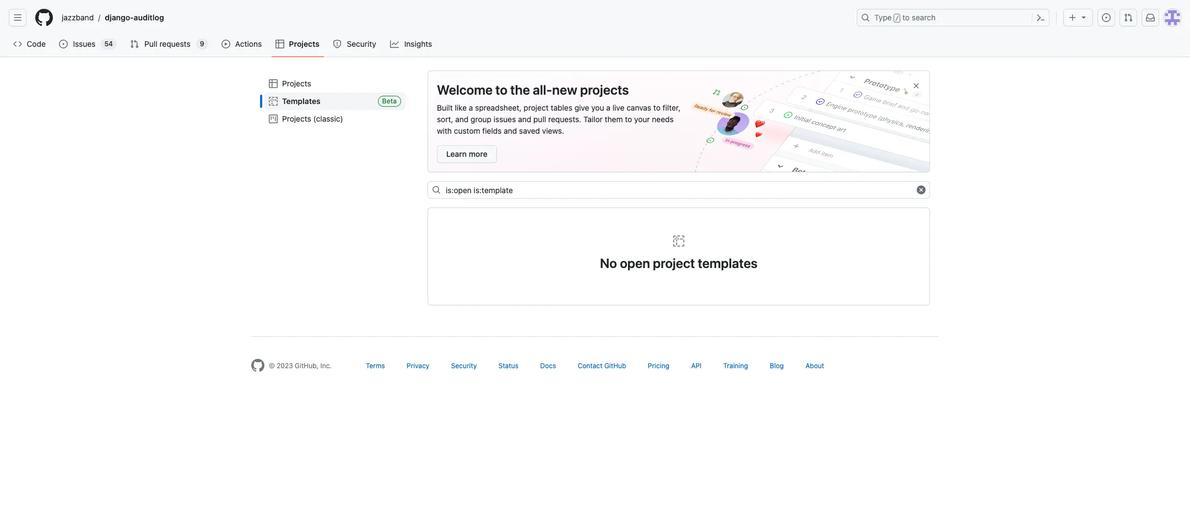 Task type: locate. For each thing, give the bounding box(es) containing it.
triangle down image
[[1079, 13, 1088, 21]]

1 vertical spatial project template image
[[672, 235, 685, 248]]

status link
[[499, 362, 519, 370]]

to up spreadsheet,
[[496, 82, 508, 98]]

issues
[[73, 39, 96, 48]]

contact github
[[578, 362, 626, 370]]

projects
[[289, 39, 320, 48], [282, 79, 311, 88], [282, 114, 311, 123]]

projects link
[[271, 36, 324, 52], [264, 75, 406, 93]]

0 horizontal spatial project
[[524, 103, 549, 112]]

a left live
[[606, 103, 610, 112]]

projects link left shield image
[[271, 36, 324, 52]]

security link
[[328, 36, 381, 52], [451, 362, 477, 370]]

with
[[437, 126, 452, 136]]

1 horizontal spatial a
[[606, 103, 610, 112]]

projects down templates
[[282, 114, 311, 123]]

to
[[903, 13, 910, 22], [496, 82, 508, 98], [653, 103, 661, 112], [625, 115, 632, 124]]

to up needs
[[653, 103, 661, 112]]

github
[[604, 362, 626, 370]]

0 horizontal spatial a
[[469, 103, 473, 112]]

graph image
[[390, 40, 399, 48]]

/ left django-
[[98, 13, 100, 22]]

pricing
[[648, 362, 669, 370]]

and down the issues
[[504, 126, 517, 136]]

0 vertical spatial git pull request image
[[1124, 13, 1133, 22]]

0 vertical spatial homepage image
[[35, 9, 53, 26]]

© 2023 github, inc.
[[269, 362, 332, 370]]

your
[[634, 115, 650, 124]]

security link left status at the bottom left of page
[[451, 362, 477, 370]]

actions
[[235, 39, 262, 48]]

git pull request image for the left the issue opened image
[[130, 40, 139, 48]]

plus image
[[1068, 13, 1077, 22]]

homepage image
[[35, 9, 53, 26], [251, 359, 264, 372]]

0 horizontal spatial /
[[98, 13, 100, 22]]

search image
[[432, 186, 441, 195]]

list containing jazzband
[[57, 9, 850, 26]]

type
[[874, 13, 892, 22]]

0 vertical spatial projects
[[289, 39, 320, 48]]

templates
[[698, 256, 758, 271]]

new
[[552, 82, 577, 98]]

list
[[57, 9, 850, 26], [260, 71, 410, 132]]

project template image down table icon
[[269, 97, 278, 106]]

projects link up projects (classic) link
[[264, 75, 406, 93]]

git pull request image left notifications icon
[[1124, 13, 1133, 22]]

project image
[[269, 115, 278, 123]]

terms
[[366, 362, 385, 370]]

project template image
[[269, 97, 278, 106], [672, 235, 685, 248]]

project template image up the no open project templates on the right
[[672, 235, 685, 248]]

privacy
[[407, 362, 429, 370]]

2 vertical spatial projects
[[282, 114, 311, 123]]

security left status at the bottom left of page
[[451, 362, 477, 370]]

learn
[[446, 149, 467, 159]]

1 vertical spatial projects
[[282, 79, 311, 88]]

projects for top projects link
[[289, 39, 320, 48]]

code link
[[9, 36, 50, 52]]

open
[[620, 256, 650, 271]]

terms link
[[366, 362, 385, 370]]

and up saved
[[518, 115, 531, 124]]

a
[[469, 103, 473, 112], [606, 103, 610, 112]]

api
[[691, 362, 702, 370]]

0 vertical spatial project
[[524, 103, 549, 112]]

like
[[455, 103, 467, 112]]

1 horizontal spatial security
[[451, 362, 477, 370]]

no open project templates
[[600, 256, 758, 271]]

docs link
[[540, 362, 556, 370]]

1 horizontal spatial project
[[653, 256, 695, 271]]

git pull request image for the issue opened image to the top
[[1124, 13, 1133, 22]]

project right open
[[653, 256, 695, 271]]

you
[[591, 103, 604, 112]]

homepage image up code
[[35, 9, 53, 26]]

homepage image left ©
[[251, 359, 264, 372]]

status
[[499, 362, 519, 370]]

0 horizontal spatial git pull request image
[[130, 40, 139, 48]]

contact
[[578, 362, 603, 370]]

projects for projects link to the bottom
[[282, 79, 311, 88]]

/ inside jazzband / django-auditlog
[[98, 13, 100, 22]]

1 vertical spatial list
[[260, 71, 410, 132]]

them
[[605, 115, 623, 124]]

0 vertical spatial list
[[57, 9, 850, 26]]

django-
[[105, 13, 134, 22]]

github,
[[295, 362, 319, 370]]

about
[[806, 362, 824, 370]]

0 horizontal spatial issue opened image
[[59, 40, 68, 48]]

issue opened image
[[1102, 13, 1111, 22], [59, 40, 68, 48]]

table image
[[276, 40, 285, 48]]

security right shield image
[[347, 39, 376, 48]]

canvas
[[627, 103, 651, 112]]

9
[[200, 40, 204, 48]]

projects up templates
[[282, 79, 311, 88]]

0 horizontal spatial security link
[[328, 36, 381, 52]]

django-auditlog link
[[100, 9, 168, 26]]

and
[[455, 115, 469, 124], [518, 115, 531, 124], [504, 126, 517, 136]]

list containing projects
[[260, 71, 410, 132]]

no
[[600, 256, 617, 271]]

0 horizontal spatial security
[[347, 39, 376, 48]]

0 vertical spatial project template image
[[269, 97, 278, 106]]

security link left graph image
[[328, 36, 381, 52]]

1 vertical spatial git pull request image
[[130, 40, 139, 48]]

1 vertical spatial issue opened image
[[59, 40, 68, 48]]

2 a from the left
[[606, 103, 610, 112]]

issue opened image right triangle down image
[[1102, 13, 1111, 22]]

/ inside type / to search
[[895, 14, 899, 22]]

/ right type
[[895, 14, 899, 22]]

filter,
[[663, 103, 681, 112]]

project
[[524, 103, 549, 112], [653, 256, 695, 271]]

projects right table image
[[289, 39, 320, 48]]

1 horizontal spatial git pull request image
[[1124, 13, 1133, 22]]

1 horizontal spatial /
[[895, 14, 899, 22]]

contact github link
[[578, 362, 626, 370]]

0 horizontal spatial project template image
[[269, 97, 278, 106]]

©
[[269, 362, 275, 370]]

welcome to the all-new projects built like a spreadsheet, project tables give you a live canvas to filter, sort, and group issues and pull requests. tailor them to your needs with custom fields and saved views.
[[437, 82, 681, 136]]

1 horizontal spatial project template image
[[672, 235, 685, 248]]

git pull request image
[[1124, 13, 1133, 22], [130, 40, 139, 48]]

custom
[[454, 126, 480, 136]]

git pull request image left pull
[[130, 40, 139, 48]]

project up pull
[[524, 103, 549, 112]]

notifications image
[[1146, 13, 1155, 22]]

2 horizontal spatial and
[[518, 115, 531, 124]]

1 vertical spatial security link
[[451, 362, 477, 370]]

and down like
[[455, 115, 469, 124]]

security
[[347, 39, 376, 48], [451, 362, 477, 370]]

group
[[471, 115, 492, 124]]

issue opened image left issues on the top of the page
[[59, 40, 68, 48]]

issues
[[494, 115, 516, 124]]

1 horizontal spatial security link
[[451, 362, 477, 370]]

about link
[[806, 362, 824, 370]]

/
[[98, 13, 100, 22], [895, 14, 899, 22]]

0 horizontal spatial and
[[455, 115, 469, 124]]

1 vertical spatial homepage image
[[251, 359, 264, 372]]

0 vertical spatial security
[[347, 39, 376, 48]]

1 horizontal spatial issue opened image
[[1102, 13, 1111, 22]]

actions link
[[217, 36, 267, 52]]

a right like
[[469, 103, 473, 112]]

the
[[510, 82, 530, 98]]

tables
[[551, 103, 572, 112]]



Task type: describe. For each thing, give the bounding box(es) containing it.
live
[[613, 103, 625, 112]]

api link
[[691, 362, 702, 370]]

jazzband
[[62, 13, 94, 22]]

training link
[[723, 362, 748, 370]]

/ for jazzband
[[98, 13, 100, 22]]

project template image inside list
[[269, 97, 278, 106]]

type / to search
[[874, 13, 936, 22]]

spreadsheet,
[[475, 103, 522, 112]]

learn more
[[446, 149, 488, 159]]

templates
[[282, 96, 321, 106]]

all-
[[533, 82, 552, 98]]

learn more link
[[437, 145, 497, 163]]

projects (classic)
[[282, 114, 343, 123]]

built
[[437, 103, 453, 112]]

shield image
[[333, 40, 342, 48]]

1 horizontal spatial and
[[504, 126, 517, 136]]

2023
[[277, 362, 293, 370]]

clear image
[[917, 186, 926, 195]]

1 a from the left
[[469, 103, 473, 112]]

0 vertical spatial projects link
[[271, 36, 324, 52]]

project inside the welcome to the all-new projects built like a spreadsheet, project tables give you a live canvas to filter, sort, and group issues and pull requests. tailor them to your needs with custom fields and saved views.
[[524, 103, 549, 112]]

requests.
[[548, 115, 581, 124]]

0 vertical spatial issue opened image
[[1102, 13, 1111, 22]]

beta
[[382, 97, 397, 105]]

insights link
[[386, 36, 437, 52]]

1 horizontal spatial homepage image
[[251, 359, 264, 372]]

requests
[[160, 39, 190, 48]]

welcome
[[437, 82, 493, 98]]

command palette image
[[1036, 13, 1045, 22]]

training
[[723, 362, 748, 370]]

more
[[469, 149, 488, 159]]

1 vertical spatial project
[[653, 256, 695, 271]]

fields
[[482, 126, 502, 136]]

needs
[[652, 115, 674, 124]]

give
[[575, 103, 589, 112]]

sort,
[[437, 115, 453, 124]]

blog link
[[770, 362, 784, 370]]

pricing link
[[648, 362, 669, 370]]

54
[[104, 40, 113, 48]]

play image
[[221, 40, 230, 48]]

table image
[[269, 79, 278, 88]]

code image
[[13, 40, 22, 48]]

jazzband / django-auditlog
[[62, 13, 164, 22]]

1 vertical spatial security
[[451, 362, 477, 370]]

blog
[[770, 362, 784, 370]]

(classic)
[[313, 114, 343, 123]]

0 horizontal spatial homepage image
[[35, 9, 53, 26]]

docs
[[540, 362, 556, 370]]

pull
[[144, 39, 157, 48]]

code
[[27, 39, 46, 48]]

pull requests
[[144, 39, 190, 48]]

inc.
[[320, 362, 332, 370]]

auditlog
[[134, 13, 164, 22]]

saved
[[519, 126, 540, 136]]

projects
[[580, 82, 629, 98]]

to left search
[[903, 13, 910, 22]]

pull
[[533, 115, 546, 124]]

to left the your
[[625, 115, 632, 124]]

1 vertical spatial projects link
[[264, 75, 406, 93]]

search
[[912, 13, 936, 22]]

insights
[[404, 39, 432, 48]]

views.
[[542, 126, 564, 136]]

/ for type
[[895, 14, 899, 22]]

jazzband link
[[57, 9, 98, 26]]

close image
[[912, 82, 921, 90]]

privacy link
[[407, 362, 429, 370]]

projects (classic) link
[[264, 110, 406, 128]]

0 vertical spatial security link
[[328, 36, 381, 52]]

tailor
[[584, 115, 603, 124]]

Search all projects text field
[[428, 181, 930, 199]]



Task type: vqa. For each thing, say whether or not it's contained in the screenshot.
/
yes



